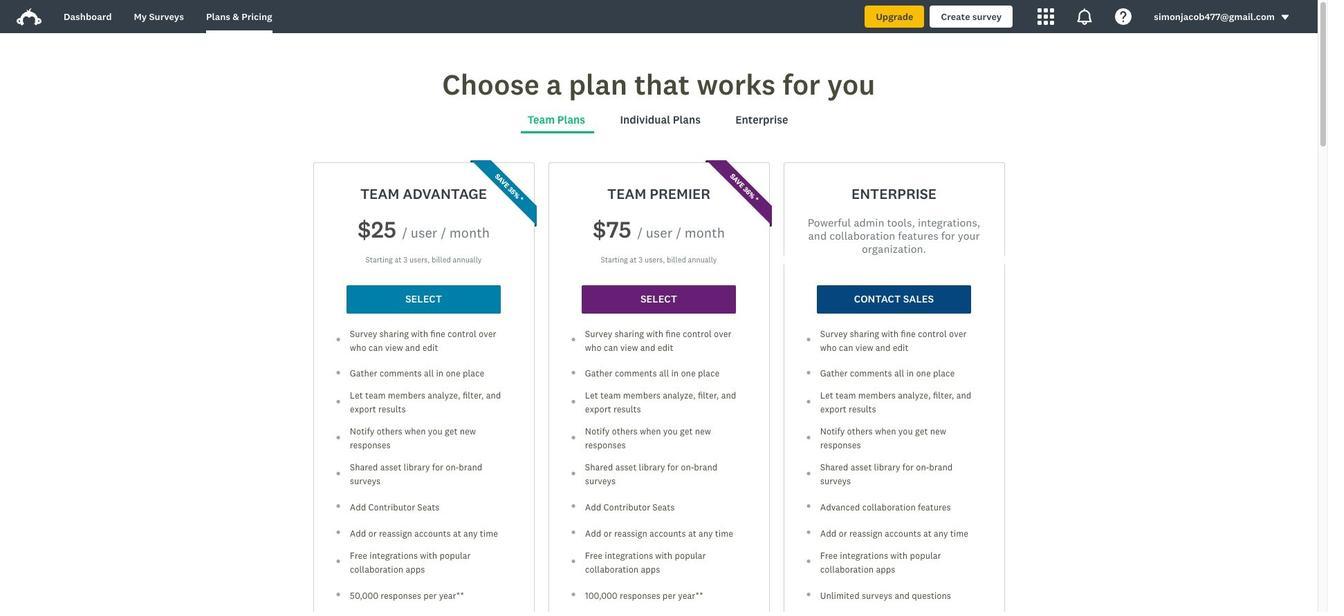Task type: describe. For each thing, give the bounding box(es) containing it.
2 products icon image from the left
[[1077, 8, 1093, 25]]

help icon image
[[1115, 8, 1132, 25]]

surveymonkey logo image
[[17, 8, 42, 26]]



Task type: locate. For each thing, give the bounding box(es) containing it.
1 horizontal spatial products icon image
[[1077, 8, 1093, 25]]

dropdown arrow image
[[1280, 13, 1290, 22]]

0 horizontal spatial products icon image
[[1038, 8, 1054, 25]]

products icon image
[[1038, 8, 1054, 25], [1077, 8, 1093, 25]]

1 products icon image from the left
[[1038, 8, 1054, 25]]



